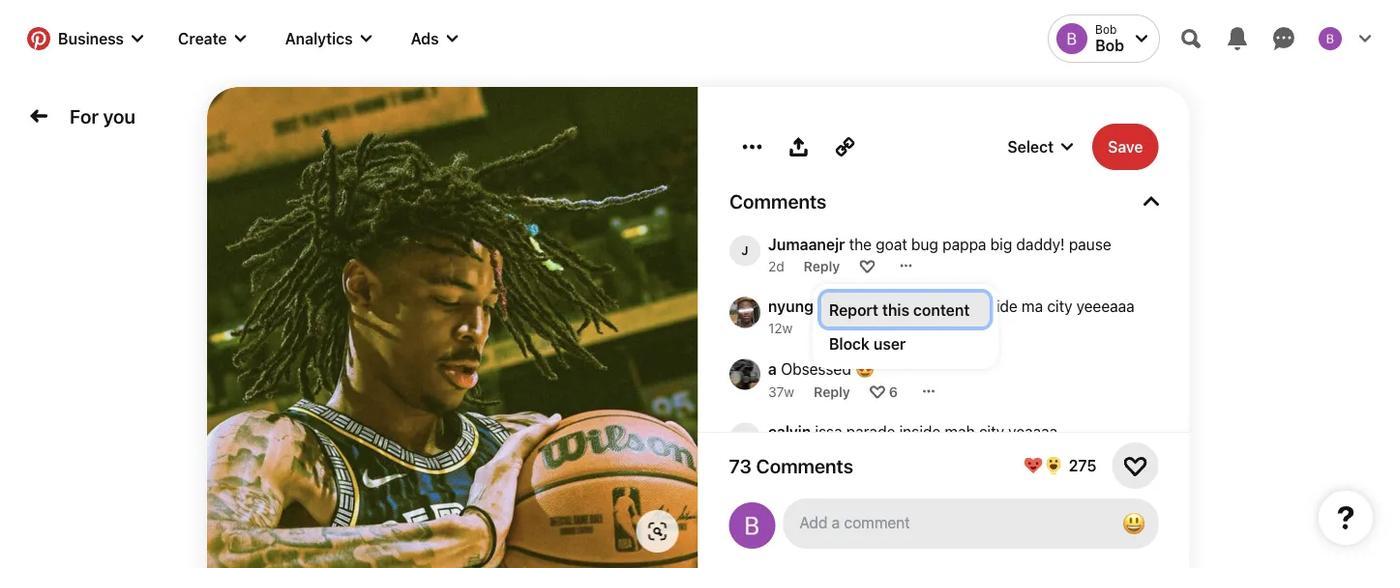 Task type: locate. For each thing, give the bounding box(es) containing it.
inside
[[976, 298, 1017, 316], [899, 423, 940, 442], [898, 485, 940, 504], [924, 547, 965, 566]]

parade down calvin issa parade inside mah city yeaaaa
[[845, 485, 894, 504]]

reply right 13w
[[812, 446, 848, 462]]

inside left the ma
[[976, 298, 1017, 316]]

1 bob from the top
[[1096, 23, 1117, 36]]

inside for yeaaaa
[[899, 423, 940, 442]]

my for ayyyy
[[969, 547, 990, 566]]

city right mah
[[979, 423, 1004, 442]]

comments up caleb link on the bottom right of page
[[756, 455, 853, 478]]

73
[[729, 455, 752, 478]]

my for yeah
[[944, 485, 965, 504]]

2d
[[768, 258, 784, 274]]

0 vertical spatial react image
[[868, 320, 883, 336]]

pause
[[1069, 236, 1111, 254]]

reply down nyungurafrmg
[[812, 320, 848, 336]]

0 horizontal spatial my
[[944, 485, 965, 504]]

ayyyy
[[1024, 547, 1064, 566]]

issa
[[815, 423, 842, 442], [814, 485, 841, 504], [840, 547, 867, 566]]

report this content menu item
[[821, 293, 989, 327]]

reply down jumaanejr
[[803, 258, 840, 274]]

select a board you want to save to image
[[1062, 141, 1073, 153]]

reply button for issa parade inside mah city yeaaaa
[[812, 446, 848, 462]]

yeaaaa
[[1008, 423, 1057, 442]]

analytics
[[285, 30, 353, 48]]

account switcher arrow icon image
[[1136, 33, 1148, 45]]

a image
[[729, 359, 760, 390]]

user
[[874, 335, 906, 353]]

parade down 6
[[846, 423, 895, 442]]

react image
[[859, 258, 875, 274], [862, 508, 877, 524]]

comments button
[[729, 190, 1159, 212]]

1 vertical spatial parade
[[845, 485, 894, 504]]

1 vertical spatial react image
[[862, 508, 877, 524]]

issa right jeremiah
[[840, 547, 867, 566]]

nyungurafrmg image
[[729, 298, 760, 329]]

my up add a comment 'field'
[[944, 485, 965, 504]]

city
[[1047, 298, 1072, 316], [979, 423, 1004, 442], [969, 485, 994, 504], [994, 547, 1020, 566]]

reply button for issa parade inside my city yeah
[[806, 508, 842, 524]]

1 vertical spatial comments
[[756, 455, 853, 478]]

my
[[944, 485, 965, 504], [969, 547, 990, 566]]

73 comments
[[729, 455, 853, 478]]

1 vertical spatial my
[[969, 547, 990, 566]]

jumaanejr image
[[729, 236, 760, 267]]

0 horizontal spatial a
[[768, 360, 776, 378]]

inside up add a comment 'field'
[[898, 485, 940, 504]]

1 vertical spatial issa
[[814, 485, 841, 504]]

obsessed
[[781, 360, 851, 378]]

issa right calvin
[[815, 423, 842, 442]]

inside down add a comment 'field'
[[924, 547, 965, 566]]

reply for iss a paradise inside ma city yeeeaaa
[[812, 320, 848, 336]]

jeremiah issa parade inside my city ayyyy
[[768, 547, 1064, 566]]

issa right caleb link on the bottom right of page
[[814, 485, 841, 504]]

nyungurafrmg iss a paradise inside ma city yeeeaaa
[[768, 298, 1134, 316]]

37w
[[768, 384, 794, 400]]

reply button down jumaanejr
[[803, 258, 840, 274]]

1 vertical spatial a
[[768, 360, 776, 378]]

select button
[[946, 124, 1077, 170]]

1 horizontal spatial bob image
[[1319, 27, 1342, 50]]

react image
[[868, 320, 883, 336], [869, 384, 885, 400]]

reply button right 13w
[[812, 446, 848, 462]]

a up 37w
[[768, 360, 776, 378]]

bob bob
[[1096, 23, 1124, 55]]

issa for calvin
[[815, 423, 842, 442]]

0 vertical spatial comments
[[729, 190, 826, 212]]

a link
[[768, 360, 776, 378]]

parade down caleb issa parade inside my city yeah
[[871, 547, 920, 566]]

this
[[882, 301, 910, 319]]

pappa
[[942, 236, 986, 254]]

save
[[1108, 138, 1143, 156]]

0 vertical spatial a
[[899, 298, 908, 316]]

click to shop image
[[648, 523, 667, 542]]

reply down caleb at the bottom of the page
[[806, 508, 842, 524]]

save button
[[1093, 124, 1159, 170]]

goat
[[875, 236, 907, 254]]

comments
[[729, 190, 826, 212], [756, 455, 853, 478]]

reply down a obsessed 😍
[[813, 384, 850, 400]]

react image left 6 button
[[869, 384, 885, 400]]

content
[[914, 301, 970, 319]]

a right "iss"
[[899, 298, 908, 316]]

0 vertical spatial react image
[[859, 258, 875, 274]]

0 vertical spatial parade
[[846, 423, 895, 442]]

react image for parade
[[862, 508, 877, 524]]

for you button
[[62, 97, 143, 135]]

0 vertical spatial my
[[944, 485, 965, 504]]

😍
[[855, 360, 870, 378]]

inside for yeah
[[898, 485, 940, 504]]

city left yeah
[[969, 485, 994, 504]]

react image down the
[[859, 258, 875, 274]]

1 horizontal spatial a
[[899, 298, 908, 316]]

comments up jumaanejr
[[729, 190, 826, 212]]

reply for the goat bug pappa big daddy! pause
[[803, 258, 840, 274]]

bob
[[1096, 23, 1117, 36], [1096, 36, 1124, 55]]

jumaanejr the goat bug pappa big daddy! pause
[[768, 236, 1111, 254]]

parade
[[846, 423, 895, 442], [845, 485, 894, 504], [871, 547, 920, 566]]

my down add a comment 'field'
[[969, 547, 990, 566]]

caleb link
[[768, 485, 810, 504]]

reply button down caleb at the bottom of the page
[[806, 508, 842, 524]]

reply button down nyungurafrmg
[[812, 320, 848, 336]]

city for yeah
[[969, 485, 994, 504]]

bob image
[[1057, 23, 1088, 54], [1319, 27, 1342, 50]]

react image down caleb issa parade inside my city yeah
[[862, 508, 877, 524]]

react image down "iss"
[[868, 320, 883, 336]]

1 horizontal spatial my
[[969, 547, 990, 566]]

parade for caleb
[[845, 485, 894, 504]]

Add a comment field
[[800, 514, 1099, 532]]

reply button
[[803, 258, 840, 274], [812, 320, 848, 336], [813, 384, 850, 400], [812, 446, 848, 462], [806, 508, 842, 524]]

parade for jeremiah
[[871, 547, 920, 566]]

reply
[[803, 258, 840, 274], [812, 320, 848, 336], [813, 384, 850, 400], [812, 446, 848, 462], [806, 508, 842, 524]]

😃 button
[[783, 499, 1159, 550], [1114, 505, 1153, 544]]

reply for issa parade inside my city yeah
[[806, 508, 842, 524]]

12w
[[768, 320, 792, 336]]

reply button for the goat bug pappa big daddy! pause
[[803, 258, 840, 274]]

inside left mah
[[899, 423, 940, 442]]

0 vertical spatial issa
[[815, 423, 842, 442]]

select
[[1008, 138, 1054, 156]]

reply button down a obsessed 😍
[[813, 384, 850, 400]]

a obsessed 😍
[[768, 360, 870, 378]]

2 vertical spatial parade
[[871, 547, 920, 566]]

a
[[899, 298, 908, 316], [768, 360, 776, 378]]

jumaanejr
[[768, 236, 845, 254]]

2 vertical spatial issa
[[840, 547, 867, 566]]

calvin link
[[768, 423, 811, 442]]

ads
[[411, 30, 439, 48]]

city left "ayyyy"
[[994, 547, 1020, 566]]

bug
[[911, 236, 938, 254]]



Task type: describe. For each thing, give the bounding box(es) containing it.
expand icon image
[[1143, 193, 1159, 209]]

6 button
[[889, 384, 898, 400]]

jeremiah
[[768, 547, 836, 566]]

0 horizontal spatial bob image
[[1057, 23, 1088, 54]]

iss
[[876, 298, 895, 316]]

ma
[[1021, 298, 1043, 316]]

reaction image
[[1124, 455, 1147, 478]]

calvin
[[768, 423, 811, 442]]

yeeeaaa
[[1076, 298, 1134, 316]]

for you
[[70, 105, 135, 127]]

city for ayyyy
[[994, 547, 1020, 566]]

caleb image
[[729, 485, 760, 516]]

report
[[829, 301, 879, 319]]

primary navigation header navigation
[[12, 4, 1385, 74]]

analytics button
[[270, 15, 388, 62]]

bob inside bob bob
[[1096, 23, 1117, 36]]

13w
[[768, 446, 793, 462]]

you
[[103, 105, 135, 127]]

parade for calvin
[[846, 423, 895, 442]]

daddy!
[[1016, 236, 1065, 254]]

reply button for iss a paradise inside ma city yeeeaaa
[[812, 320, 848, 336]]

business
[[58, 30, 124, 48]]

create
[[178, 30, 227, 48]]

b0bth3builder2k23 image
[[729, 503, 776, 550]]

1 vertical spatial react image
[[869, 384, 885, 400]]

pinterest image
[[27, 27, 50, 50]]

issa for jeremiah
[[840, 547, 867, 566]]

paradise
[[912, 298, 972, 316]]

business button
[[15, 15, 155, 62]]

reply for obsessed 😍
[[813, 384, 850, 400]]

calvin image
[[729, 423, 760, 454]]

city for yeaaaa
[[979, 423, 1004, 442]]

calvin issa parade inside mah city yeaaaa
[[768, 423, 1057, 442]]

275
[[1069, 457, 1097, 476]]

the
[[849, 236, 871, 254]]

inside for ayyyy
[[924, 547, 965, 566]]

2 bob from the top
[[1096, 36, 1124, 55]]

reply for issa parade inside mah city yeaaaa
[[812, 446, 848, 462]]

business badge dropdown menu button image
[[132, 33, 143, 45]]

caleb issa parade inside my city yeah
[[768, 485, 1031, 504]]

nyungurafrmg
[[768, 298, 872, 316]]

issa for caleb
[[814, 485, 841, 504]]

city right the ma
[[1047, 298, 1072, 316]]

ads button
[[395, 15, 474, 62]]

jeremiah link
[[768, 547, 836, 566]]

nyungurafrmg link
[[768, 298, 872, 316]]

report this content
[[829, 301, 970, 319]]

big
[[990, 236, 1012, 254]]

yeah
[[998, 485, 1031, 504]]

reply button for obsessed 😍
[[813, 384, 850, 400]]

create button
[[163, 15, 262, 62]]

block
[[829, 335, 870, 353]]

jeremiah image
[[729, 547, 760, 569]]

caleb
[[768, 485, 810, 504]]

mah
[[944, 423, 975, 442]]

6
[[889, 384, 898, 400]]

5w
[[768, 508, 786, 524]]

block user
[[829, 335, 906, 353]]

😃
[[1122, 510, 1145, 537]]

jumaanejr link
[[768, 236, 845, 254]]

react image for goat
[[859, 258, 875, 274]]

for
[[70, 105, 99, 127]]



Task type: vqa. For each thing, say whether or not it's contained in the screenshot.
'up'
no



